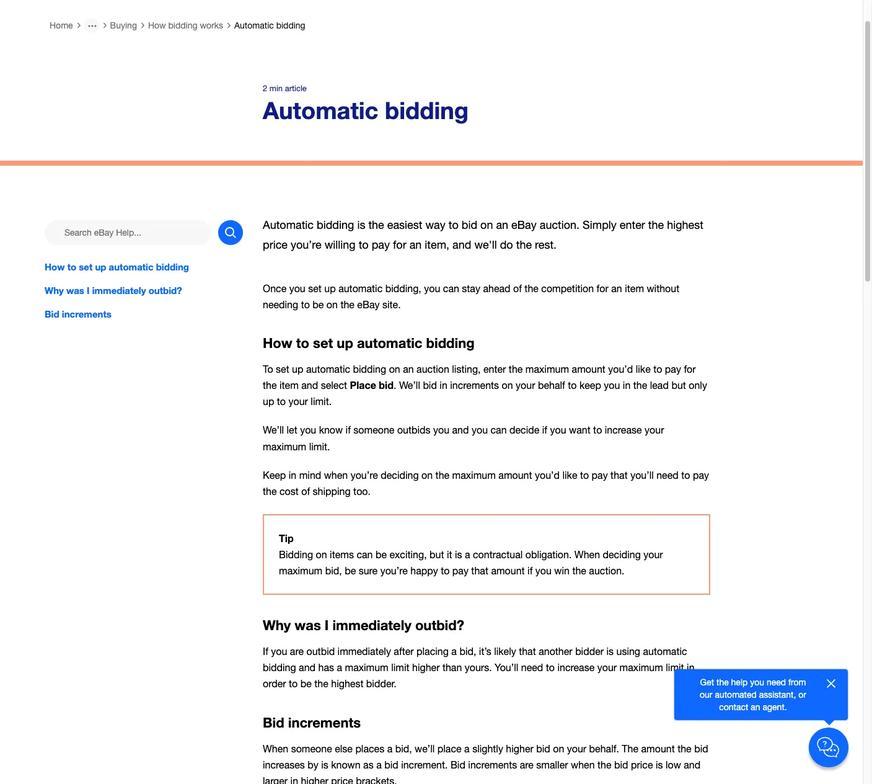 Task type: locate. For each thing, give the bounding box(es) containing it.
1 vertical spatial highest
[[331, 678, 364, 690]]

amount up keep
[[572, 364, 606, 375]]

item inside once you set up automatic bidding, you can stay ahead of the competition for an item without needing to be on the ebay site.
[[626, 283, 645, 294]]

1 horizontal spatial item
[[626, 283, 645, 294]]

pay left you'll at the bottom right of the page
[[592, 469, 608, 481]]

2 vertical spatial bid,
[[396, 743, 412, 754]]

automatic inside automatic bidding is the easiest way to bid on an ebay auction. simply enter the highest price you're willing to pay for an item, and we'll do the rest.
[[263, 219, 314, 232]]

bid, down items
[[326, 565, 342, 576]]

do
[[501, 238, 514, 251]]

higher
[[506, 743, 534, 754], [301, 776, 329, 784]]

pay inside to set up automatic bidding on an auction listing, enter the maximum amount you'd like to pay for the item and select
[[666, 364, 682, 375]]

we'll right the .
[[399, 380, 421, 391]]

need
[[657, 469, 679, 481], [522, 662, 544, 673], [767, 678, 787, 687]]

0 horizontal spatial increase
[[558, 662, 595, 673]]

ebay inside automatic bidding is the easiest way to bid on an ebay auction. simply enter the highest price you're willing to pay for an item, and we'll do the rest.
[[512, 219, 537, 232]]

1 horizontal spatial highest
[[668, 219, 704, 232]]

on down outbids
[[422, 469, 433, 481]]

on left behalf
[[502, 380, 513, 391]]

pay right happy
[[453, 565, 469, 576]]

bid, inside if you are outbid immediately after placing a bid, it's likely that another bidder is using automatic bidding and has a maximum limit higher than yours. you'll need to increase your maximum limit in order to be the highest bidder.
[[460, 646, 477, 657]]

get the help you need from our automated assistant, or contact an agent. tooltip
[[695, 676, 813, 714]]

why was i immediately outbid? up after
[[263, 617, 465, 633]]

1 horizontal spatial how to set up automatic bidding
[[263, 335, 475, 351]]

set inside once you set up automatic bidding, you can stay ahead of the competition for an item without needing to be on the ebay site.
[[308, 283, 322, 294]]

from
[[789, 678, 807, 687]]

2 horizontal spatial how
[[263, 335, 293, 351]]

increments down "why was i immediately outbid?" link
[[62, 309, 112, 320]]

for up only
[[685, 364, 697, 375]]

2 vertical spatial can
[[357, 549, 373, 560]]

you're
[[291, 238, 322, 251], [351, 469, 378, 481], [381, 565, 408, 576]]

an left agent.
[[752, 702, 761, 712]]

0 horizontal spatial when
[[263, 743, 289, 754]]

up inside '. we'll bid in increments on your behalf to keep you in the lead but only up to your limit.'
[[263, 396, 274, 407]]

an left item,
[[410, 238, 422, 251]]

an left auction on the top
[[403, 364, 414, 375]]

0 horizontal spatial why was i immediately outbid?
[[45, 285, 182, 296]]

Search eBay Help... text field
[[45, 220, 211, 245]]

that inside keep in mind when you're deciding on the maximum amount you'd like to pay that you'll need to pay the cost of shipping too.
[[611, 469, 628, 481]]

bid inside '. we'll bid in increments on your behalf to keep you in the lead but only up to your limit.'
[[423, 380, 437, 391]]

a inside tip bidding on items can be exciting, but it is a contractual obligation. when deciding your maximum bid, be sure you're happy to pay that amount if you win the auction.
[[465, 549, 471, 560]]

how to set up automatic bidding up place bid at left
[[263, 335, 475, 351]]

0 horizontal spatial bid,
[[326, 565, 342, 576]]

of right cost
[[302, 486, 310, 497]]

need inside keep in mind when you're deciding on the maximum amount you'd like to pay that you'll need to pay the cost of shipping too.
[[657, 469, 679, 481]]

in inside when someone else places a bid, we'll place a slightly higher bid on your behalf. the amount the bid increases by is known as a bid increment. bid increments are smaller when the bid price is low and larger in higher price brackets.
[[291, 776, 298, 784]]

the
[[369, 219, 385, 232], [649, 219, 665, 232], [517, 238, 532, 251], [525, 283, 539, 294], [341, 299, 355, 310], [509, 364, 523, 375], [263, 380, 277, 391], [634, 380, 648, 391], [436, 469, 450, 481], [263, 486, 277, 497], [573, 565, 587, 576], [717, 678, 729, 687], [315, 678, 329, 690], [678, 743, 692, 754], [598, 759, 612, 771]]

0 vertical spatial when
[[324, 469, 348, 481]]

higher down by is
[[301, 776, 329, 784]]

deciding inside tip bidding on items can be exciting, but it is a contractual obligation. when deciding your maximum bid, be sure you're happy to pay that amount if you win the auction.
[[603, 549, 641, 560]]

you right keep
[[605, 380, 621, 391]]

increments up else
[[288, 714, 361, 731]]

in
[[440, 380, 448, 391], [623, 380, 631, 391], [289, 469, 297, 481], [688, 662, 695, 673], [291, 776, 298, 784]]

on up we'll
[[481, 219, 494, 232]]

keep
[[263, 469, 286, 481]]

1 vertical spatial i
[[325, 617, 329, 633]]

if down obligation.
[[528, 565, 533, 576]]

tip bidding on items can be exciting, but it is a contractual obligation. when deciding your maximum bid, be sure you're happy to pay that amount if you win the auction.
[[279, 532, 664, 576]]

1 vertical spatial like
[[563, 469, 578, 481]]

2 vertical spatial bid
[[451, 759, 466, 771]]

1 horizontal spatial higher
[[506, 743, 534, 754]]

1 vertical spatial when
[[571, 759, 595, 771]]

0 vertical spatial are
[[290, 646, 304, 657]]

maximum inside tip bidding on items can be exciting, but it is a contractual obligation. when deciding your maximum bid, be sure you're happy to pay that amount if you win the auction.
[[279, 565, 323, 576]]

1 horizontal spatial if
[[528, 565, 533, 576]]

the inside get the help you need from our automated assistant, or contact an agent.
[[717, 678, 729, 687]]

auction. right win
[[590, 565, 625, 576]]

like up lead but
[[636, 364, 651, 375]]

your inside we'll let you know if someone outbids you and you can decide if you want to increase your maximum limit.
[[645, 425, 665, 436]]

maximum up behalf
[[526, 364, 570, 375]]

let
[[287, 425, 298, 436]]

someone up by is
[[291, 743, 332, 754]]

outbid
[[307, 646, 335, 657]]

when up shipping
[[324, 469, 348, 481]]

of inside keep in mind when you're deciding on the maximum amount you'd like to pay that you'll need to pay the cost of shipping too.
[[302, 486, 310, 497]]

your inside tip bidding on items can be exciting, but it is a contractual obligation. when deciding your maximum bid, be sure you're happy to pay that amount if you win the auction.
[[644, 549, 664, 560]]

are left the "smaller"
[[520, 759, 534, 771]]

0 vertical spatial someone
[[354, 425, 395, 436]]

are inside when someone else places a bid, we'll place a slightly higher bid on your behalf. the amount the bid increases by is known as a bid increment. bid increments are smaller when the bid price is low and larger in higher price brackets.
[[520, 759, 534, 771]]

0 horizontal spatial outbid?
[[149, 285, 182, 296]]

you inside get the help you need from our automated assistant, or contact an agent.
[[751, 678, 765, 687]]

to
[[263, 364, 273, 375]]

in up cost
[[289, 469, 297, 481]]

home link
[[50, 20, 73, 30]]

1 horizontal spatial bid,
[[396, 743, 412, 754]]

need up assistant,
[[767, 678, 787, 687]]

a
[[465, 549, 471, 560], [452, 646, 457, 657], [337, 662, 343, 673], [388, 743, 393, 754], [465, 743, 470, 754], [377, 759, 382, 771]]

low and
[[666, 759, 701, 771]]

1 vertical spatial auction.
[[590, 565, 625, 576]]

enter right the simply
[[620, 219, 646, 232]]

0 vertical spatial bid,
[[326, 565, 342, 576]]

in inside if you are outbid immediately after placing a bid, it's likely that another bidder is using automatic bidding and has a maximum limit higher than yours. you'll need to increase your maximum limit in order to be the highest bidder.
[[688, 662, 695, 673]]

than
[[443, 662, 462, 673]]

can inside tip bidding on items can be exciting, but it is a contractual obligation. when deciding your maximum bid, be sure you're happy to pay that amount if you win the auction.
[[357, 549, 373, 560]]

to inside to set up automatic bidding on an auction listing, enter the maximum amount you'd like to pay for the item and select
[[654, 364, 663, 375]]

you'd
[[609, 364, 634, 375], [535, 469, 560, 481]]

0 horizontal spatial was
[[66, 285, 84, 296]]

once
[[263, 283, 287, 294]]

why was i immediately outbid?
[[45, 285, 182, 296], [263, 617, 465, 633]]

highest inside if you are outbid immediately after placing a bid, it's likely that another bidder is using automatic bidding and has a maximum limit higher than yours. you'll need to increase your maximum limit in order to be the highest bidder.
[[331, 678, 364, 690]]

happy
[[411, 565, 438, 576]]

2 horizontal spatial need
[[767, 678, 787, 687]]

are up 'bidding and'
[[290, 646, 304, 657]]

that left you'll at the bottom right of the page
[[611, 469, 628, 481]]

for inside to set up automatic bidding on an auction listing, enter the maximum amount you'd like to pay for the item and select
[[685, 364, 697, 375]]

the right win
[[573, 565, 587, 576]]

0 vertical spatial automatic
[[235, 20, 274, 30]]

1 vertical spatial was
[[295, 617, 321, 633]]

automatic inside once you set up automatic bidding, you can stay ahead of the competition for an item without needing to be on the ebay site.
[[339, 283, 383, 294]]

1 horizontal spatial can
[[443, 283, 460, 294]]

placing
[[417, 646, 449, 657]]

contractual
[[473, 549, 523, 560]]

amount down the decide
[[499, 469, 533, 481]]

if right know
[[346, 425, 351, 436]]

1 horizontal spatial we'll
[[399, 380, 421, 391]]

0 horizontal spatial when
[[324, 469, 348, 481]]

2 vertical spatial you're
[[381, 565, 408, 576]]

maximum
[[526, 364, 570, 375], [263, 441, 307, 452], [453, 469, 496, 481], [279, 565, 323, 576], [345, 662, 389, 673], [620, 662, 664, 673]]

0 vertical spatial price
[[263, 238, 288, 251]]

2 horizontal spatial for
[[685, 364, 697, 375]]

automatic up select
[[306, 364, 351, 375]]

auction.
[[540, 219, 580, 232], [590, 565, 625, 576]]

1 vertical spatial someone
[[291, 743, 332, 754]]

when
[[575, 549, 601, 560], [263, 743, 289, 754]]

0 vertical spatial when
[[575, 549, 601, 560]]

ebay
[[512, 219, 537, 232], [358, 299, 380, 310]]

and inside to set up automatic bidding on an auction listing, enter the maximum amount you'd like to pay for the item and select
[[302, 380, 318, 391]]

0 horizontal spatial price
[[263, 238, 288, 251]]

1 horizontal spatial bid
[[263, 714, 285, 731]]

after
[[394, 646, 414, 657]]

0 vertical spatial how
[[148, 20, 166, 30]]

outbid? down how to set up automatic bidding link
[[149, 285, 182, 296]]

0 horizontal spatial of
[[302, 486, 310, 497]]

1 vertical spatial outbid?
[[416, 617, 465, 633]]

2 vertical spatial immediately
[[338, 646, 391, 657]]

immediately up the bidder.
[[338, 646, 391, 657]]

1 horizontal spatial auction.
[[590, 565, 625, 576]]

automatic for automatic bidding
[[235, 20, 274, 30]]

the left lead but
[[634, 380, 648, 391]]

limit higher
[[392, 662, 440, 673]]

1 vertical spatial and
[[302, 380, 318, 391]]

on
[[481, 219, 494, 232], [327, 299, 338, 310], [389, 364, 401, 375], [502, 380, 513, 391], [422, 469, 433, 481], [316, 549, 327, 560], [554, 743, 565, 754]]

up down to
[[263, 396, 274, 407]]

set right to
[[276, 364, 290, 375]]

like down the want
[[563, 469, 578, 481]]

1 vertical spatial bid
[[263, 714, 285, 731]]

set right once
[[308, 283, 322, 294]]

0 vertical spatial was
[[66, 285, 84, 296]]

1 horizontal spatial was
[[295, 617, 321, 633]]

like inside to set up automatic bidding on an auction listing, enter the maximum amount you'd like to pay for the item and select
[[636, 364, 651, 375]]

i
[[87, 285, 90, 296], [325, 617, 329, 633]]

1 horizontal spatial bid increments
[[263, 714, 361, 731]]

when inside keep in mind when you're deciding on the maximum amount you'd like to pay that you'll need to pay the cost of shipping too.
[[324, 469, 348, 481]]

the up '. we'll bid in increments on your behalf to keep you in the lead but only up to your limit.'
[[509, 364, 523, 375]]

automatic inside 2 min article automatic bidding
[[263, 96, 379, 124]]

bid up brackets.
[[385, 759, 399, 771]]

1 vertical spatial you'd
[[535, 469, 560, 481]]

is right it
[[455, 549, 463, 560]]

up inside to set up automatic bidding on an auction listing, enter the maximum amount you'd like to pay for the item and select
[[292, 364, 304, 375]]

0 vertical spatial you'd
[[609, 364, 634, 375]]

1 vertical spatial for
[[597, 283, 609, 294]]

0 vertical spatial highest
[[668, 219, 704, 232]]

cost
[[280, 486, 299, 497]]

1 vertical spatial deciding
[[603, 549, 641, 560]]

as
[[364, 759, 374, 771]]

likely
[[495, 646, 517, 657]]

you're up too.
[[351, 469, 378, 481]]

0 horizontal spatial someone
[[291, 743, 332, 754]]

an
[[497, 219, 509, 232], [410, 238, 422, 251], [612, 283, 623, 294], [403, 364, 414, 375], [752, 702, 761, 712]]

0 vertical spatial enter
[[620, 219, 646, 232]]

2 horizontal spatial bid,
[[460, 646, 477, 657]]

can left the decide
[[491, 425, 507, 436]]

1 vertical spatial why
[[263, 617, 291, 633]]

price up once
[[263, 238, 288, 251]]

the inside if you are outbid immediately after placing a bid, it's likely that another bidder is using automatic bidding and has a maximum limit higher than yours. you'll need to increase your maximum limit in order to be the highest bidder.
[[315, 678, 329, 690]]

0 vertical spatial higher
[[506, 743, 534, 754]]

home
[[50, 20, 73, 30]]

on up the "smaller"
[[554, 743, 565, 754]]

of right the ahead
[[514, 283, 522, 294]]

0 vertical spatial item
[[626, 283, 645, 294]]

if inside tip bidding on items can be exciting, but it is a contractual obligation. when deciding your maximum bid, be sure you're happy to pay that amount if you win the auction.
[[528, 565, 533, 576]]

how to set up automatic bidding
[[45, 261, 189, 272], [263, 335, 475, 351]]

was
[[66, 285, 84, 296], [295, 617, 321, 633]]

on inside '. we'll bid in increments on your behalf to keep you in the lead but only up to your limit.'
[[502, 380, 513, 391]]

0 vertical spatial and
[[453, 238, 472, 251]]

is inside tip bidding on items can be exciting, but it is a contractual obligation. when deciding your maximum bid, be sure you're happy to pay that amount if you win the auction.
[[455, 549, 463, 560]]

need right you'll at the bottom right of the page
[[657, 469, 679, 481]]

1 vertical spatial increase
[[558, 662, 595, 673]]

0 horizontal spatial enter
[[484, 364, 507, 375]]

bidding
[[168, 20, 198, 30], [277, 20, 306, 30], [385, 96, 469, 124], [317, 219, 355, 232], [156, 261, 189, 272], [427, 335, 475, 351], [353, 364, 387, 375]]

the down behalf.
[[598, 759, 612, 771]]

like inside keep in mind when you're deciding on the maximum amount you'd like to pay that you'll need to pay the cost of shipping too.
[[563, 469, 578, 481]]

pay down easiest at top
[[372, 238, 390, 251]]

outbid?
[[149, 285, 182, 296], [416, 617, 465, 633]]

bid increments
[[45, 309, 112, 320], [263, 714, 361, 731]]

maximum inside to set up automatic bidding on an auction listing, enter the maximum amount you'd like to pay for the item and select
[[526, 364, 570, 375]]

when up increases
[[263, 743, 289, 754]]

1 vertical spatial we'll
[[263, 425, 284, 436]]

1 horizontal spatial i
[[325, 617, 329, 633]]

2 vertical spatial how
[[263, 335, 293, 351]]

1 horizontal spatial that
[[519, 646, 537, 657]]

you right if
[[271, 646, 288, 657]]

agent.
[[763, 702, 788, 712]]

automatic bidding link
[[235, 20, 306, 30]]

1 vertical spatial need
[[522, 662, 544, 673]]

bid, inside when someone else places a bid, we'll place a slightly higher bid on your behalf. the amount the bid increases by is known as a bid increment. bid increments are smaller when the bid price is low and larger in higher price brackets.
[[396, 743, 412, 754]]

1 horizontal spatial how
[[148, 20, 166, 30]]

maximum down let
[[263, 441, 307, 452]]

increase down the bidder
[[558, 662, 595, 673]]

amount
[[572, 364, 606, 375], [499, 469, 533, 481], [492, 565, 525, 576], [642, 743, 676, 754]]

1 horizontal spatial someone
[[354, 425, 395, 436]]

can up sure
[[357, 549, 373, 560]]

0 horizontal spatial are
[[290, 646, 304, 657]]

for inside automatic bidding is the easiest way to bid on an ebay auction. simply enter the highest price you're willing to pay for an item, and we'll do the rest.
[[393, 238, 407, 251]]

automatic down site.
[[357, 335, 423, 351]]

someone
[[354, 425, 395, 436], [291, 743, 332, 754]]

the right get
[[717, 678, 729, 687]]

automatic inside if you are outbid immediately after placing a bid, it's likely that another bidder is using automatic bidding and has a maximum limit higher than yours. you'll need to increase your maximum limit in order to be the highest bidder.
[[644, 646, 688, 657]]

1 vertical spatial are
[[520, 759, 534, 771]]

bid increments inside bid increments link
[[45, 309, 112, 320]]

we'll
[[399, 380, 421, 391], [263, 425, 284, 436]]

we'll left let
[[263, 425, 284, 436]]

be
[[313, 299, 324, 310], [376, 549, 387, 560], [345, 565, 356, 576], [301, 678, 312, 690]]

on left items
[[316, 549, 327, 560]]

0 horizontal spatial deciding
[[381, 469, 419, 481]]

0 horizontal spatial highest
[[331, 678, 364, 690]]

price down known
[[332, 776, 354, 784]]

1 horizontal spatial of
[[514, 283, 522, 294]]

of
[[514, 283, 522, 294], [302, 486, 310, 497]]

1 horizontal spatial increase
[[605, 425, 643, 436]]

outbid? up placing
[[416, 617, 465, 633]]

0 vertical spatial immediately
[[92, 285, 146, 296]]

buying
[[110, 20, 137, 30]]

you're left willing
[[291, 238, 322, 251]]

1 horizontal spatial when
[[575, 549, 601, 560]]

enter inside automatic bidding is the easiest way to bid on an ebay auction. simply enter the highest price you're willing to pay for an item, and we'll do the rest.
[[620, 219, 646, 232]]

1 vertical spatial of
[[302, 486, 310, 497]]

bid increments link
[[45, 307, 243, 321]]

be down 'bidding and'
[[301, 678, 312, 690]]

outbids
[[398, 425, 431, 436]]

is
[[358, 219, 366, 232], [455, 549, 463, 560], [607, 646, 614, 657], [656, 759, 664, 771]]

willing
[[325, 238, 356, 251]]

increments inside '. we'll bid in increments on your behalf to keep you in the lead but only up to your limit.'
[[451, 380, 500, 391]]

automatic up site.
[[339, 283, 383, 294]]

1 vertical spatial immediately
[[333, 617, 412, 633]]

0 horizontal spatial for
[[393, 238, 407, 251]]

how inside how to set up automatic bidding link
[[45, 261, 65, 272]]

amount right the
[[642, 743, 676, 754]]

1 vertical spatial enter
[[484, 364, 507, 375]]

1 vertical spatial higher
[[301, 776, 329, 784]]

1 vertical spatial price
[[632, 759, 654, 771]]

price
[[263, 238, 288, 251], [632, 759, 654, 771], [332, 776, 354, 784]]

0 vertical spatial why was i immediately outbid?
[[45, 285, 182, 296]]

your inside when someone else places a bid, we'll place a slightly higher bid on your behalf. the amount the bid increases by is known as a bid increment. bid increments are smaller when the bid price is low and larger in higher price brackets.
[[568, 743, 587, 754]]

bid, left we'll
[[396, 743, 412, 754]]

buying link
[[110, 20, 137, 30]]

automatic for automatic bidding is the easiest way to bid on an ebay auction. simply enter the highest price you're willing to pay for an item, and we'll do the rest.
[[263, 219, 314, 232]]

simply
[[583, 219, 617, 232]]

0 horizontal spatial how
[[45, 261, 65, 272]]

bidding inside 2 min article automatic bidding
[[385, 96, 469, 124]]

pay up lead but
[[666, 364, 682, 375]]

when down behalf.
[[571, 759, 595, 771]]

how
[[148, 20, 166, 30], [45, 261, 65, 272], [263, 335, 293, 351]]

someone inside we'll let you know if someone outbids you and you can decide if you want to increase your maximum limit.
[[354, 425, 395, 436]]

is inside automatic bidding is the easiest way to bid on an ebay auction. simply enter the highest price you're willing to pay for an item, and we'll do the rest.
[[358, 219, 366, 232]]

0 horizontal spatial you'd
[[535, 469, 560, 481]]

pay inside automatic bidding is the easiest way to bid on an ebay auction. simply enter the highest price you're willing to pay for an item, and we'll do the rest.
[[372, 238, 390, 251]]

0 horizontal spatial we'll
[[263, 425, 284, 436]]

needing
[[263, 299, 299, 310]]

that inside if you are outbid immediately after placing a bid, it's likely that another bidder is using automatic bidding and has a maximum limit higher than yours. you'll need to increase your maximum limit in order to be the highest bidder.
[[519, 646, 537, 657]]

i down how to set up automatic bidding link
[[87, 285, 90, 296]]

up down willing
[[325, 283, 336, 294]]

1 horizontal spatial you're
[[351, 469, 378, 481]]

increments down slightly
[[469, 759, 518, 771]]

auction. inside automatic bidding is the easiest way to bid on an ebay auction. simply enter the highest price you're willing to pay for an item, and we'll do the rest.
[[540, 219, 580, 232]]

you'll
[[495, 662, 519, 673]]

1 vertical spatial can
[[491, 425, 507, 436]]

0 vertical spatial limit.
[[311, 396, 332, 407]]

amount inside tip bidding on items can be exciting, but it is a contractual obligation. when deciding your maximum bid, be sure you're happy to pay that amount if you win the auction.
[[492, 565, 525, 576]]

it's
[[479, 646, 492, 657]]

is inside if you are outbid immediately after placing a bid, it's likely that another bidder is using automatic bidding and has a maximum limit higher than yours. you'll need to increase your maximum limit in order to be the highest bidder.
[[607, 646, 614, 657]]

1 vertical spatial bid,
[[460, 646, 477, 657]]

bid,
[[326, 565, 342, 576], [460, 646, 477, 657], [396, 743, 412, 754]]

2 vertical spatial automatic
[[263, 219, 314, 232]]

you inside if you are outbid immediately after placing a bid, it's likely that another bidder is using automatic bidding and has a maximum limit higher than yours. you'll need to increase your maximum limit in order to be the highest bidder.
[[271, 646, 288, 657]]

set inside to set up automatic bidding on an auction listing, enter the maximum amount you'd like to pay for the item and select
[[276, 364, 290, 375]]

you're inside automatic bidding is the easiest way to bid on an ebay auction. simply enter the highest price you're willing to pay for an item, and we'll do the rest.
[[291, 238, 322, 251]]

immediately inside if you are outbid immediately after placing a bid, it's likely that another bidder is using automatic bidding and has a maximum limit higher than yours. you'll need to increase your maximum limit in order to be the highest bidder.
[[338, 646, 391, 657]]

0 vertical spatial ebay
[[512, 219, 537, 232]]

in inside keep in mind when you're deciding on the maximum amount you'd like to pay that you'll need to pay the cost of shipping too.
[[289, 469, 297, 481]]

amount inside to set up automatic bidding on an auction listing, enter the maximum amount you'd like to pay for the item and select
[[572, 364, 606, 375]]

auction. up rest.
[[540, 219, 580, 232]]

an inside once you set up automatic bidding, you can stay ahead of the competition for an item without needing to be on the ebay site.
[[612, 283, 623, 294]]

an left without
[[612, 283, 623, 294]]

0 horizontal spatial need
[[522, 662, 544, 673]]

amount inside when someone else places a bid, we'll place a slightly higher bid on your behalf. the amount the bid increases by is known as a bid increment. bid increments are smaller when the bid price is low and larger in higher price brackets.
[[642, 743, 676, 754]]

increase inside we'll let you know if someone outbids you and you can decide if you want to increase your maximum limit.
[[605, 425, 643, 436]]

on up the .
[[389, 364, 401, 375]]

on right needing at the top left of page
[[327, 299, 338, 310]]

why was i immediately outbid? inside "why was i immediately outbid?" link
[[45, 285, 182, 296]]

need right you'll
[[522, 662, 544, 673]]

and left select
[[302, 380, 318, 391]]

amount down the contractual
[[492, 565, 525, 576]]

to inside tip bidding on items can be exciting, but it is a contractual obligation. when deciding your maximum bid, be sure you're happy to pay that amount if you win the auction.
[[441, 565, 450, 576]]

when inside tip bidding on items can be exciting, but it is a contractual obligation. when deciding your maximum bid, be sure you're happy to pay that amount if you win the auction.
[[575, 549, 601, 560]]

behalf.
[[590, 743, 620, 754]]

bid right place
[[379, 379, 394, 391]]

you down '. we'll bid in increments on your behalf to keep you in the lead but only up to your limit.'
[[472, 425, 488, 436]]

you'd inside keep in mind when you're deciding on the maximum amount you'd like to pay that you'll need to pay the cost of shipping too.
[[535, 469, 560, 481]]

price inside automatic bidding is the easiest way to bid on an ebay auction. simply enter the highest price you're willing to pay for an item, and we'll do the rest.
[[263, 238, 288, 251]]

are
[[290, 646, 304, 657], [520, 759, 534, 771]]

maximum down we'll let you know if someone outbids you and you can decide if you want to increase your maximum limit.
[[453, 469, 496, 481]]

if you are outbid immediately after placing a bid, it's likely that another bidder is using automatic bidding and has a maximum limit higher than yours. you'll need to increase your maximum limit in order to be the highest bidder.
[[263, 646, 695, 690]]

0 horizontal spatial how to set up automatic bidding
[[45, 261, 189, 272]]

bid down auction on the top
[[423, 380, 437, 391]]



Task type: describe. For each thing, give the bounding box(es) containing it.
0 vertical spatial why
[[45, 285, 64, 296]]

we'll inside '. we'll bid in increments on your behalf to keep you in the lead but only up to your limit.'
[[399, 380, 421, 391]]

ebay inside once you set up automatic bidding, you can stay ahead of the competition for an item without needing to be on the ebay site.
[[358, 299, 380, 310]]

exciting,
[[390, 549, 427, 560]]

know
[[319, 425, 343, 436]]

yours.
[[465, 662, 492, 673]]

using
[[617, 646, 641, 657]]

item,
[[425, 238, 450, 251]]

the down keep
[[263, 486, 277, 497]]

on inside tip bidding on items can be exciting, but it is a contractual obligation. when deciding your maximum bid, be sure you're happy to pay that amount if you win the auction.
[[316, 549, 327, 560]]

of inside once you set up automatic bidding, you can stay ahead of the competition for an item without needing to be on the ebay site.
[[514, 283, 522, 294]]

competition
[[542, 283, 594, 294]]

increases
[[263, 759, 305, 771]]

select
[[321, 380, 347, 391]]

place
[[438, 743, 462, 754]]

be up sure
[[376, 549, 387, 560]]

.
[[394, 380, 397, 391]]

brackets.
[[356, 776, 398, 784]]

known
[[331, 759, 361, 771]]

we'll
[[475, 238, 497, 251]]

on inside keep in mind when you're deciding on the maximum amount you'd like to pay that you'll need to pay the cost of shipping too.
[[422, 469, 433, 481]]

the
[[623, 743, 639, 754]]

the up the low and
[[678, 743, 692, 754]]

need inside if you are outbid immediately after placing a bid, it's likely that another bidder is using automatic bidding and has a maximum limit higher than yours. you'll need to increase your maximum limit in order to be the highest bidder.
[[522, 662, 544, 673]]

bid down the
[[615, 759, 629, 771]]

only
[[689, 380, 708, 391]]

bid inside when someone else places a bid, we'll place a slightly higher bid on your behalf. the amount the bid increases by is known as a bid increment. bid increments are smaller when the bid price is low and larger in higher price brackets.
[[451, 759, 466, 771]]

maximum inside keep in mind when you're deciding on the maximum amount you'd like to pay that you'll need to pay the cost of shipping too.
[[453, 469, 496, 481]]

obligation.
[[526, 549, 572, 560]]

you right outbids
[[434, 425, 450, 436]]

up up select
[[337, 335, 354, 351]]

are inside if you are outbid immediately after placing a bid, it's likely that another bidder is using automatic bidding and has a maximum limit higher than yours. you'll need to increase your maximum limit in order to be the highest bidder.
[[290, 646, 304, 657]]

your inside if you are outbid immediately after placing a bid, it's likely that another bidder is using automatic bidding and has a maximum limit higher than yours. you'll need to increase your maximum limit in order to be the highest bidder.
[[598, 662, 617, 673]]

when someone else places a bid, we'll place a slightly higher bid on your behalf. the amount the bid increases by is known as a bid increment. bid increments are smaller when the bid price is low and larger in higher price brackets.
[[263, 743, 709, 784]]

0 horizontal spatial i
[[87, 285, 90, 296]]

a right place
[[465, 743, 470, 754]]

0 vertical spatial how to set up automatic bidding
[[45, 261, 189, 272]]

maximum inside we'll let you know if someone outbids you and you can decide if you want to increase your maximum limit.
[[263, 441, 307, 452]]

way
[[426, 219, 446, 232]]

need inside get the help you need from our automated assistant, or contact an agent.
[[767, 678, 787, 687]]

on inside when someone else places a bid, we'll place a slightly higher bid on your behalf. the amount the bid increases by is known as a bid increment. bid increments are smaller when the bid price is low and larger in higher price brackets.
[[554, 743, 565, 754]]

1 vertical spatial bid increments
[[263, 714, 361, 731]]

bidder
[[576, 646, 604, 657]]

you right bidding,
[[425, 283, 441, 294]]

rest.
[[535, 238, 557, 251]]

automatic bidding
[[235, 20, 306, 30]]

bid up the low and
[[695, 743, 709, 754]]

bidding
[[279, 549, 313, 560]]

easiest
[[388, 219, 423, 232]]

0 horizontal spatial higher
[[301, 776, 329, 784]]

bid up the "smaller"
[[537, 743, 551, 754]]

can inside we'll let you know if someone outbids you and you can decide if you want to increase your maximum limit.
[[491, 425, 507, 436]]

automatic inside to set up automatic bidding on an auction listing, enter the maximum amount you'd like to pay for the item and select
[[306, 364, 351, 375]]

the down we'll let you know if someone outbids you and you can decide if you want to increase your maximum limit.
[[436, 469, 450, 481]]

maximum down 'using'
[[620, 662, 664, 673]]

has
[[319, 662, 334, 673]]

the inside '. we'll bid in increments on your behalf to keep you in the lead but only up to your limit.'
[[634, 380, 648, 391]]

assistant,
[[760, 690, 797, 700]]

bidding,
[[386, 283, 422, 294]]

keep in mind when you're deciding on the maximum amount you'd like to pay that you'll need to pay the cost of shipping too.
[[263, 469, 710, 497]]

bid, inside tip bidding on items can be exciting, but it is a contractual obligation. when deciding your maximum bid, be sure you're happy to pay that amount if you win the auction.
[[326, 565, 342, 576]]

item inside to set up automatic bidding on an auction listing, enter the maximum amount you'd like to pay for the item and select
[[280, 380, 299, 391]]

automatic up "why was i immediately outbid?" link
[[109, 261, 154, 272]]

2 min article automatic bidding
[[263, 84, 469, 124]]

lead but
[[651, 380, 687, 391]]

listing,
[[452, 364, 481, 375]]

the right the simply
[[649, 219, 665, 232]]

an inside to set up automatic bidding on an auction listing, enter the maximum amount you'd like to pay for the item and select
[[403, 364, 414, 375]]

set up select
[[313, 335, 333, 351]]

too.
[[354, 486, 371, 497]]

auction
[[417, 364, 450, 375]]

places
[[356, 743, 385, 754]]

on inside automatic bidding is the easiest way to bid on an ebay auction. simply enter the highest price you're willing to pay for an item, and we'll do the rest.
[[481, 219, 494, 232]]

automatic bidding is the easiest way to bid on an ebay auction. simply enter the highest price you're willing to pay for an item, and we'll do the rest.
[[263, 219, 704, 251]]

in right keep
[[623, 380, 631, 391]]

the down to
[[263, 380, 277, 391]]

you'll
[[631, 469, 654, 481]]

site.
[[383, 299, 401, 310]]

increments inside when someone else places a bid, we'll place a slightly higher bid on your behalf. the amount the bid increases by is known as a bid increment. bid increments are smaller when the bid price is low and larger in higher price brackets.
[[469, 759, 518, 771]]

we'll
[[415, 743, 435, 754]]

and inside automatic bidding is the easiest way to bid on an ebay auction. simply enter the highest price you're willing to pay for an item, and we'll do the rest.
[[453, 238, 472, 251]]

get the help you need from our automated assistant, or contact an agent.
[[701, 678, 807, 712]]

if
[[263, 646, 269, 657]]

by is
[[308, 759, 329, 771]]

stay
[[462, 283, 481, 294]]

bidder.
[[367, 678, 397, 690]]

2 horizontal spatial if
[[543, 425, 548, 436]]

else
[[335, 743, 353, 754]]

set down search ebay help... text box
[[79, 261, 93, 272]]

2 horizontal spatial price
[[632, 759, 654, 771]]

once you set up automatic bidding, you can stay ahead of the competition for an item without needing to be on the ebay site.
[[263, 283, 680, 310]]

bidding inside to set up automatic bidding on an auction listing, enter the maximum amount you'd like to pay for the item and select
[[353, 364, 387, 375]]

help
[[732, 678, 748, 687]]

how bidding works
[[148, 20, 223, 30]]

to inside once you set up automatic bidding, you can stay ahead of the competition for an item without needing to be on the ebay site.
[[301, 299, 310, 310]]

1 horizontal spatial why was i immediately outbid?
[[263, 617, 465, 633]]

mind
[[299, 469, 322, 481]]

that inside tip bidding on items can be exciting, but it is a contractual obligation. when deciding your maximum bid, be sure you're happy to pay that amount if you win the auction.
[[472, 565, 489, 576]]

you left the want
[[551, 425, 567, 436]]

2
[[263, 84, 268, 93]]

the right "do"
[[517, 238, 532, 251]]

keep
[[580, 380, 602, 391]]

a right places
[[388, 743, 393, 754]]

be left sure
[[345, 565, 356, 576]]

another
[[539, 646, 573, 657]]

win
[[555, 565, 570, 576]]

limit
[[667, 662, 685, 673]]

the right the ahead
[[525, 283, 539, 294]]

you inside tip bidding on items can be exciting, but it is a contractual obligation. when deciding your maximum bid, be sure you're happy to pay that amount if you win the auction.
[[536, 565, 552, 576]]

up down search ebay help... text box
[[95, 261, 106, 272]]

you right once
[[290, 283, 306, 294]]

ahead
[[484, 283, 511, 294]]

why was i immediately outbid? link
[[45, 284, 243, 297]]

sure
[[359, 565, 378, 576]]

someone inside when someone else places a bid, we'll place a slightly higher bid on your behalf. the amount the bid increases by is known as a bid increment. bid increments are smaller when the bid price is low and larger in higher price brackets.
[[291, 743, 332, 754]]

an inside get the help you need from our automated assistant, or contact an agent.
[[752, 702, 761, 712]]

min
[[270, 84, 283, 93]]

be inside once you set up automatic bidding, you can stay ahead of the competition for an item without needing to be on the ebay site.
[[313, 299, 324, 310]]

you're inside keep in mind when you're deciding on the maximum amount you'd like to pay that you'll need to pay the cost of shipping too.
[[351, 469, 378, 481]]

works
[[200, 20, 223, 30]]

limit. inside we'll let you know if someone outbids you and you can decide if you want to increase your maximum limit.
[[309, 441, 330, 452]]

an up "do"
[[497, 219, 509, 232]]

automated
[[716, 690, 757, 700]]

without
[[647, 283, 680, 294]]

a right as
[[377, 759, 382, 771]]

a up than
[[452, 646, 457, 657]]

you inside '. we'll bid in increments on your behalf to keep you in the lead but only up to your limit.'
[[605, 380, 621, 391]]

we'll inside we'll let you know if someone outbids you and you can decide if you want to increase your maximum limit.
[[263, 425, 284, 436]]

bidding inside automatic bidding is the easiest way to bid on an ebay auction. simply enter the highest price you're willing to pay for an item, and we'll do the rest.
[[317, 219, 355, 232]]

or
[[799, 690, 807, 700]]

it
[[447, 549, 453, 560]]

place
[[350, 379, 377, 391]]

for inside once you set up automatic bidding, you can stay ahead of the competition for an item without needing to be on the ebay site.
[[597, 283, 609, 294]]

you'd inside to set up automatic bidding on an auction listing, enter the maximum amount you'd like to pay for the item and select
[[609, 364, 634, 375]]

up inside once you set up automatic bidding, you can stay ahead of the competition for an item without needing to be on the ebay site.
[[325, 283, 336, 294]]

how to set up automatic bidding link
[[45, 260, 243, 274]]

our
[[701, 690, 713, 700]]

be inside if you are outbid immediately after placing a bid, it's likely that another bidder is using automatic bidding and has a maximum limit higher than yours. you'll need to increase your maximum limit in order to be the highest bidder.
[[301, 678, 312, 690]]

0 vertical spatial bid
[[45, 309, 59, 320]]

highest inside automatic bidding is the easiest way to bid on an ebay auction. simply enter the highest price you're willing to pay for an item, and we'll do the rest.
[[668, 219, 704, 232]]

get
[[701, 678, 715, 687]]

is inside when someone else places a bid, we'll place a slightly higher bid on your behalf. the amount the bid increases by is known as a bid increment. bid increments are smaller when the bid price is low and larger in higher price brackets.
[[656, 759, 664, 771]]

0 vertical spatial outbid?
[[149, 285, 182, 296]]

on inside to set up automatic bidding on an auction listing, enter the maximum amount you'd like to pay for the item and select
[[389, 364, 401, 375]]

when inside when someone else places a bid, we'll place a slightly higher bid on your behalf. the amount the bid increases by is known as a bid increment. bid increments are smaller when the bid price is low and larger in higher price brackets.
[[571, 759, 595, 771]]

to set up automatic bidding on an auction listing, enter the maximum amount you'd like to pay for the item and select
[[263, 364, 697, 391]]

1 horizontal spatial why
[[263, 617, 291, 633]]

bid inside automatic bidding is the easiest way to bid on an ebay auction. simply enter the highest price you're willing to pay for an item, and we'll do the rest.
[[462, 219, 478, 232]]

a right the has
[[337, 662, 343, 673]]

tip
[[279, 532, 294, 544]]

but
[[430, 549, 445, 560]]

the left easiest at top
[[369, 219, 385, 232]]

larger
[[263, 776, 288, 784]]

on inside once you set up automatic bidding, you can stay ahead of the competition for an item without needing to be on the ebay site.
[[327, 299, 338, 310]]

items
[[330, 549, 354, 560]]

how for how bidding works "link" at left top
[[148, 20, 166, 30]]

increment.
[[402, 759, 448, 771]]

in down auction on the top
[[440, 380, 448, 391]]

0 horizontal spatial if
[[346, 425, 351, 436]]

limit. inside '. we'll bid in increments on your behalf to keep you in the lead but only up to your limit.'
[[311, 396, 332, 407]]

place bid
[[350, 379, 394, 391]]

1 vertical spatial how to set up automatic bidding
[[263, 335, 475, 351]]

enter inside to set up automatic bidding on an auction listing, enter the maximum amount you'd like to pay for the item and select
[[484, 364, 507, 375]]

maximum up the bidder.
[[345, 662, 389, 673]]

you're inside tip bidding on items can be exciting, but it is a contractual obligation. when deciding your maximum bid, be sure you're happy to pay that amount if you win the auction.
[[381, 565, 408, 576]]

decide
[[510, 425, 540, 436]]

the left site.
[[341, 299, 355, 310]]

how for how to set up automatic bidding link
[[45, 261, 65, 272]]

the inside tip bidding on items can be exciting, but it is a contractual obligation. when deciding your maximum bid, be sure you're happy to pay that amount if you win the auction.
[[573, 565, 587, 576]]

1 horizontal spatial price
[[332, 776, 354, 784]]

and inside we'll let you know if someone outbids you and you can decide if you want to increase your maximum limit.
[[453, 425, 469, 436]]

smaller
[[537, 759, 569, 771]]

pay right you'll at the bottom right of the page
[[694, 469, 710, 481]]

can inside once you set up automatic bidding, you can stay ahead of the competition for an item without needing to be on the ebay site.
[[443, 283, 460, 294]]

you right let
[[300, 425, 317, 436]]

automatic bidding main content
[[0, 13, 864, 784]]

article
[[285, 84, 307, 93]]

auction. inside tip bidding on items can be exciting, but it is a contractual obligation. when deciding your maximum bid, be sure you're happy to pay that amount if you win the auction.
[[590, 565, 625, 576]]

increase inside if you are outbid immediately after placing a bid, it's likely that another bidder is using automatic bidding and has a maximum limit higher than yours. you'll need to increase your maximum limit in order to be the highest bidder.
[[558, 662, 595, 673]]



Task type: vqa. For each thing, say whether or not it's contained in the screenshot.
coupon
no



